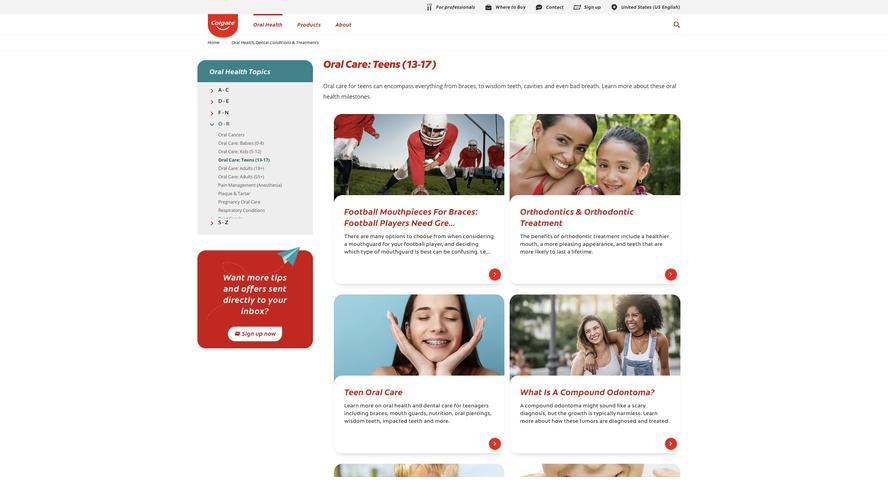 Task type: describe. For each thing, give the bounding box(es) containing it.
learn inside learn more on oral health and dental care for teenagers including braces, mouth guards, nutrition, oral piercings, wisdom teeth, impacted teeth and more.
[[344, 404, 359, 409]]

milestones.
[[341, 93, 371, 100]]

oral health
[[253, 21, 283, 28]]

cavities
[[524, 82, 543, 90]]

and inside oral care for teens can encompass everything from braces, to wisdom teeth, cavities and even bad breath. learn more about these oral health milestones.
[[545, 82, 555, 90]]

care: down oral care: kids (5-12) link
[[229, 157, 240, 163]]

and up guards,
[[412, 404, 422, 409]]

- for o
[[224, 122, 225, 127]]

teen oral care
[[344, 386, 403, 398]]

impacted
[[383, 419, 407, 425]]

orthodontic
[[561, 235, 592, 240]]

to inside the benefits of orthodontic treatment include a healthier mouth, a more pleasing appearance, and teeth that are more likely to last a lifetime.
[[550, 250, 556, 255]]

treatment
[[594, 235, 620, 240]]

are inside the benefits of orthodontic treatment include a healthier mouth, a more pleasing appearance, and teeth that are more likely to last a lifetime.
[[655, 242, 663, 248]]

your inside there are many options to choose from when considering a mouthguard for your football player, and deciding which type of mouthguard is best can be confusing. le...
[[391, 242, 403, 248]]

encompass
[[384, 82, 414, 90]]

learn inside a compound odontoma might sound like a scary diagnosis, but the growth is typically harmless. learn more about how these tumors are diagnosed and treated.
[[643, 412, 658, 417]]

- for d
[[223, 99, 225, 104]]

are inside a compound odontoma might sound like a scary diagnosis, but the growth is typically harmless. learn more about how these tumors are diagnosed and treated.
[[600, 419, 608, 425]]

are inside there are many options to choose from when considering a mouthguard for your football player, and deciding which type of mouthguard is best can be confusing. le...
[[361, 235, 369, 240]]

more inside a compound odontoma might sound like a scary diagnosis, but the growth is typically harmless. learn more about how these tumors are diagnosed and treated.
[[520, 419, 534, 425]]

is inside there are many options to choose from when considering a mouthguard for your football player, and deciding which type of mouthguard is best can be confusing. le...
[[415, 250, 419, 255]]

orthodontic
[[584, 206, 634, 217]]

learn inside oral care for teens can encompass everything from braces, to wisdom teeth, cavities and even bad breath. learn more about these oral health milestones.
[[602, 82, 617, 90]]

e
[[226, 99, 229, 104]]

root
[[218, 216, 228, 222]]

need
[[411, 217, 433, 228]]

diagnosis,
[[520, 412, 547, 417]]

odontoma?
[[607, 386, 655, 398]]

a up that
[[642, 235, 645, 240]]

location icon image
[[610, 3, 619, 11]]

dental
[[256, 40, 269, 45]]

(55+)
[[254, 174, 264, 180]]

management
[[228, 182, 256, 188]]

more inside learn more on oral health and dental care for teenagers including braces, mouth guards, nutrition, oral piercings, wisdom teeth, impacted teeth and more.
[[360, 404, 374, 409]]

sign up now link
[[228, 327, 282, 342]]

health for oral health topics
[[225, 67, 247, 76]]

what
[[520, 386, 542, 398]]

topics
[[249, 67, 271, 76]]

more inside want more tips and offers sent directly to your inbox?
[[247, 271, 269, 283]]

from inside there are many options to choose from when considering a mouthguard for your football player, and deciding which type of mouthguard is best can be confusing. le...
[[434, 235, 446, 240]]

for inside learn more on oral health and dental care for teenagers including braces, mouth guards, nutrition, oral piercings, wisdom teeth, impacted teeth and more.
[[454, 404, 461, 409]]

a for -
[[218, 88, 222, 93]]

and inside want more tips and offers sent directly to your inbox?
[[223, 283, 239, 294]]

for inside there are many options to choose from when considering a mouthguard for your football player, and deciding which type of mouthguard is best can be confusing. le...
[[383, 242, 390, 248]]

health,
[[241, 40, 255, 45]]

even
[[556, 82, 569, 90]]

orthodontics & orthodontic treatment
[[520, 206, 634, 228]]

n
[[225, 110, 229, 116]]

home link
[[203, 40, 224, 45]]

more.
[[435, 419, 450, 425]]

4)
[[260, 140, 264, 146]]

lifetime.
[[572, 250, 593, 255]]

compound
[[525, 404, 553, 409]]

typically
[[594, 412, 616, 417]]

sign up icon image
[[573, 3, 581, 11]]

which
[[344, 250, 360, 255]]

oral health button
[[253, 21, 283, 28]]

more down "mouth,"
[[520, 250, 534, 255]]

up
[[256, 330, 263, 338]]

s - z button
[[197, 220, 313, 226]]

o - r button
[[197, 121, 313, 127]]

plaque
[[218, 190, 232, 197]]

d - e button
[[197, 99, 313, 105]]

and down guards,
[[424, 419, 434, 425]]

& inside oral cancers oral care: babies (0-4) oral care: kids (5-12) oral care: teens (13-17) oral care: adults (18+) oral care: adults (55+) pain management (anesthesia) plaque & tartar pregnancy oral care respiratory conditions root canals
[[233, 190, 237, 197]]

1 vertical spatial oral
[[383, 404, 393, 409]]

health inside oral care for teens can encompass everything from braces, to wisdom teeth, cavities and even bad breath. learn more about these oral health milestones.
[[323, 93, 340, 100]]

12)
[[255, 148, 261, 155]]

1 vertical spatial care
[[385, 386, 403, 398]]

and inside there are many options to choose from when considering a mouthguard for your football player, and deciding which type of mouthguard is best can be confusing. le...
[[445, 242, 455, 248]]

oral cancers link
[[218, 132, 245, 138]]

teeth, inside oral care for teens can encompass everything from braces, to wisdom teeth, cavities and even bad breath. learn more about these oral health milestones.
[[507, 82, 523, 90]]

healthier
[[646, 235, 669, 240]]

harmless.
[[617, 412, 642, 417]]

wisdom inside learn more on oral health and dental care for teenagers including braces, mouth guards, nutrition, oral piercings, wisdom teeth, impacted teeth and more.
[[344, 419, 365, 425]]

(anesthesia)
[[257, 182, 282, 188]]

inbox?
[[241, 305, 269, 317]]

your inside want more tips and offers sent directly to your inbox?
[[268, 294, 287, 305]]

(0-
[[255, 140, 260, 146]]

root canals link
[[218, 216, 243, 222]]

but
[[548, 412, 557, 417]]

a up likely
[[540, 242, 543, 248]]

guards,
[[408, 412, 428, 417]]

orthodontics
[[520, 206, 574, 217]]

compound
[[560, 386, 605, 398]]

care: up the oral care: adults (55+) link
[[228, 165, 239, 172]]

might
[[583, 404, 599, 409]]

how
[[552, 419, 563, 425]]

(18+)
[[254, 165, 264, 172]]

including
[[344, 412, 369, 417]]

these inside oral care for teens can encompass everything from braces, to wisdom teeth, cavities and even bad breath. learn more about these oral health milestones.
[[650, 82, 665, 90]]

colgate® logo image
[[208, 14, 238, 38]]

appearance,
[[583, 242, 615, 248]]

cancers
[[228, 132, 245, 138]]

pain management (anesthesia) link
[[218, 182, 282, 188]]

treated.
[[649, 419, 670, 425]]

football mouthpieces for braces: football players need gre...
[[344, 206, 478, 228]]

teeth inside the benefits of orthodontic treatment include a healthier mouth, a more pleasing appearance, and teeth that are more likely to last a lifetime.
[[627, 242, 641, 248]]

1 horizontal spatial oral
[[455, 412, 465, 417]]

player,
[[426, 242, 443, 248]]

- for a
[[223, 88, 224, 93]]

from inside oral care for teens can encompass everything from braces, to wisdom teeth, cavities and even bad breath. learn more about these oral health milestones.
[[444, 82, 457, 90]]

teeth inside learn more on oral health and dental care for teenagers including braces, mouth guards, nutrition, oral piercings, wisdom teeth, impacted teeth and more.
[[409, 419, 423, 425]]

bad
[[570, 82, 580, 90]]

deciding
[[456, 242, 479, 248]]

like
[[617, 404, 626, 409]]

include
[[621, 235, 640, 240]]

babies
[[240, 140, 254, 146]]

about
[[336, 21, 352, 28]]

s - z
[[218, 221, 228, 226]]

the benefits of orthodontic treatment include a healthier mouth, a more pleasing appearance, and teeth that are more likely to last a lifetime.
[[520, 235, 669, 255]]

oral care: teens (13-17)
[[323, 57, 436, 71]]

& inside orthodontics & orthodontic treatment
[[576, 206, 582, 217]]

a for compound
[[520, 404, 524, 409]]

plaque & tartar link
[[218, 190, 250, 197]]

mouth
[[390, 412, 407, 417]]

0 vertical spatial conditions
[[270, 40, 291, 45]]

nutrition,
[[429, 412, 453, 417]]

of inside the benefits of orthodontic treatment include a healthier mouth, a more pleasing appearance, and teeth that are more likely to last a lifetime.
[[554, 235, 560, 240]]

want
[[223, 271, 245, 283]]

there
[[344, 235, 359, 240]]

teens
[[358, 82, 372, 90]]

care: down oral cancers link
[[228, 140, 239, 146]]



Task type: locate. For each thing, give the bounding box(es) containing it.
0 vertical spatial is
[[415, 250, 419, 255]]

1 vertical spatial are
[[655, 242, 663, 248]]

and inside the benefits of orthodontic treatment include a healthier mouth, a more pleasing appearance, and teeth that are more likely to last a lifetime.
[[616, 242, 626, 248]]

health inside 'dropdown button'
[[225, 67, 247, 76]]

pain
[[218, 182, 227, 188]]

(13- inside oral cancers oral care: babies (0-4) oral care: kids (5-12) oral care: teens (13-17) oral care: adults (18+) oral care: adults (55+) pain management (anesthesia) plaque & tartar pregnancy oral care respiratory conditions root canals
[[255, 157, 263, 163]]

1 horizontal spatial for
[[383, 242, 390, 248]]

and inside a compound odontoma might sound like a scary diagnosis, but the growth is typically harmless. learn more about how these tumors are diagnosed and treated.
[[638, 419, 648, 425]]

contact icon image
[[535, 3, 543, 11]]

health up mouth at the left
[[395, 404, 411, 409]]

a left c on the left top
[[218, 88, 222, 93]]

0 vertical spatial are
[[361, 235, 369, 240]]

2 vertical spatial oral
[[455, 412, 465, 417]]

1 vertical spatial (13-
[[255, 157, 263, 163]]

- for s
[[222, 221, 224, 226]]

0 horizontal spatial health
[[225, 67, 247, 76]]

oral care: adults (18+) link
[[218, 165, 264, 172]]

0 vertical spatial health
[[323, 93, 340, 100]]

care: down the oral care: adults (18+) link
[[228, 174, 239, 180]]

sign up now
[[242, 330, 276, 338]]

1 horizontal spatial of
[[554, 235, 560, 240]]

can down the player,
[[433, 250, 442, 255]]

when
[[448, 235, 462, 240]]

- left r
[[224, 122, 225, 127]]

2 vertical spatial are
[[600, 419, 608, 425]]

what is a compound odontoma?
[[520, 386, 655, 398]]

is down might
[[588, 412, 592, 417]]

teeth, down on
[[366, 419, 381, 425]]

care inside learn more on oral health and dental care for teenagers including braces, mouth guards, nutrition, oral piercings, wisdom teeth, impacted teeth and more.
[[442, 404, 453, 409]]

and up be
[[445, 242, 455, 248]]

1 horizontal spatial learn
[[602, 82, 617, 90]]

1 football from the top
[[344, 206, 378, 217]]

oral health topics
[[210, 67, 271, 76]]

1 adults from the top
[[240, 165, 253, 172]]

are
[[361, 235, 369, 240], [655, 242, 663, 248], [600, 419, 608, 425]]

diagnosed
[[609, 419, 637, 425]]

to inside there are many options to choose from when considering a mouthguard for your football player, and deciding which type of mouthguard is best can be confusing. le...
[[407, 235, 412, 240]]

more down benefits
[[545, 242, 558, 248]]

from right "everything"
[[444, 82, 457, 90]]

1 vertical spatial mouthguard
[[381, 250, 414, 255]]

0 vertical spatial care
[[336, 82, 347, 90]]

1 horizontal spatial teeth,
[[507, 82, 523, 90]]

1 vertical spatial care
[[442, 404, 453, 409]]

0 horizontal spatial wisdom
[[344, 419, 365, 425]]

2 vertical spatial for
[[454, 404, 461, 409]]

products button
[[297, 21, 321, 28]]

oral inside 'dropdown button'
[[210, 67, 224, 76]]

braces, inside learn more on oral health and dental care for teenagers including braces, mouth guards, nutrition, oral piercings, wisdom teeth, impacted teeth and more.
[[370, 412, 389, 417]]

to
[[479, 82, 484, 90], [407, 235, 412, 240], [550, 250, 556, 255], [257, 294, 266, 305]]

1 vertical spatial your
[[268, 294, 287, 305]]

f - n button
[[197, 110, 313, 116]]

o - r
[[218, 122, 230, 127]]

care
[[251, 199, 260, 205], [385, 386, 403, 398]]

1 vertical spatial is
[[588, 412, 592, 417]]

on
[[375, 404, 382, 409]]

about inside a compound odontoma might sound like a scary diagnosis, but the growth is typically harmless. learn more about how these tumors are diagnosed and treated.
[[535, 419, 550, 425]]

for inside oral care for teens can encompass everything from braces, to wisdom teeth, cavities and even bad breath. learn more about these oral health milestones.
[[349, 82, 356, 90]]

f - n
[[218, 110, 229, 116]]

where to buy icon image
[[484, 3, 493, 11]]

1 horizontal spatial care
[[442, 404, 453, 409]]

1 horizontal spatial 17)
[[420, 57, 436, 71]]

d
[[218, 99, 222, 104]]

benefits
[[531, 235, 553, 240]]

your down tips in the left of the page
[[268, 294, 287, 305]]

0 horizontal spatial teeth,
[[366, 419, 381, 425]]

can inside oral care for teens can encompass everything from braces, to wisdom teeth, cavities and even bad breath. learn more about these oral health milestones.
[[373, 82, 383, 90]]

- left c on the left top
[[223, 88, 224, 93]]

0 vertical spatial braces,
[[459, 82, 477, 90]]

and left even on the top right of page
[[545, 82, 555, 90]]

directly
[[223, 294, 255, 305]]

be
[[444, 250, 450, 255]]

conditions right dental at the top left of the page
[[270, 40, 291, 45]]

0 horizontal spatial oral
[[383, 404, 393, 409]]

o
[[218, 122, 222, 127]]

1 horizontal spatial your
[[391, 242, 403, 248]]

2 football from the top
[[344, 217, 378, 228]]

to inside want more tips and offers sent directly to your inbox?
[[257, 294, 266, 305]]

0 vertical spatial oral
[[666, 82, 676, 90]]

learn up including
[[344, 404, 359, 409]]

0 vertical spatial mouthguard
[[349, 242, 381, 248]]

0 vertical spatial adults
[[240, 165, 253, 172]]

a - c button
[[197, 88, 313, 94]]

1 vertical spatial can
[[433, 250, 442, 255]]

a inside a compound odontoma might sound like a scary diagnosis, but the growth is typically harmless. learn more about how these tumors are diagnosed and treated.
[[628, 404, 631, 409]]

a up 'diagnosis,'
[[520, 404, 524, 409]]

0 vertical spatial care
[[251, 199, 260, 205]]

your down options
[[391, 242, 403, 248]]

oral
[[666, 82, 676, 90], [383, 404, 393, 409], [455, 412, 465, 417]]

1 horizontal spatial is
[[588, 412, 592, 417]]

wisdom
[[486, 82, 506, 90], [344, 419, 365, 425]]

treatment
[[520, 217, 563, 228]]

0 vertical spatial 17)
[[420, 57, 436, 71]]

a right is
[[553, 386, 559, 398]]

1 horizontal spatial wisdom
[[486, 82, 506, 90]]

2 horizontal spatial oral
[[666, 82, 676, 90]]

a inside dropdown button
[[218, 88, 222, 93]]

2 horizontal spatial for
[[454, 404, 461, 409]]

these inside a compound odontoma might sound like a scary diagnosis, but the growth is typically harmless. learn more about how these tumors are diagnosed and treated.
[[564, 419, 579, 425]]

o - r menu
[[197, 131, 313, 223]]

from up the player,
[[434, 235, 446, 240]]

to inside oral care for teens can encompass everything from braces, to wisdom teeth, cavities and even bad breath. learn more about these oral health milestones.
[[479, 82, 484, 90]]

0 horizontal spatial braces,
[[370, 412, 389, 417]]

conditions inside oral cancers oral care: babies (0-4) oral care: kids (5-12) oral care: teens (13-17) oral care: adults (18+) oral care: adults (55+) pain management (anesthesia) plaque & tartar pregnancy oral care respiratory conditions root canals
[[243, 207, 265, 214]]

offers
[[241, 283, 267, 294]]

treatments
[[296, 40, 319, 45]]

health for oral health
[[266, 21, 283, 28]]

health inside learn more on oral health and dental care for teenagers including braces, mouth guards, nutrition, oral piercings, wisdom teeth, impacted teeth and more.
[[395, 404, 411, 409]]

teeth,
[[507, 82, 523, 90], [366, 419, 381, 425]]

teeth, left cavities on the right of the page
[[507, 82, 523, 90]]

0 horizontal spatial care
[[336, 82, 347, 90]]

considering
[[463, 235, 494, 240]]

oral cancers oral care: babies (0-4) oral care: kids (5-12) oral care: teens (13-17) oral care: adults (18+) oral care: adults (55+) pain management (anesthesia) plaque & tartar pregnancy oral care respiratory conditions root canals
[[218, 132, 282, 222]]

2 horizontal spatial are
[[655, 242, 663, 248]]

respiratory conditions link
[[218, 207, 265, 214]]

2 horizontal spatial &
[[576, 206, 582, 217]]

- left e
[[223, 99, 225, 104]]

teeth down guards,
[[409, 419, 423, 425]]

2 vertical spatial a
[[520, 404, 524, 409]]

mouthguard down options
[[381, 250, 414, 255]]

for down many at the left of page
[[383, 242, 390, 248]]

more right breath.
[[618, 82, 632, 90]]

oral care: babies (0-4) link
[[218, 140, 264, 146]]

1 vertical spatial learn
[[344, 404, 359, 409]]

learn up treated.
[[643, 412, 658, 417]]

oral health, dental conditions & treatments
[[232, 40, 319, 45]]

wisdom inside oral care for teens can encompass everything from braces, to wisdom teeth, cavities and even bad breath. learn more about these oral health milestones.
[[486, 82, 506, 90]]

best
[[420, 250, 432, 255]]

0 horizontal spatial are
[[361, 235, 369, 240]]

17)
[[420, 57, 436, 71], [263, 157, 270, 163]]

None search field
[[673, 18, 680, 32]]

health
[[323, 93, 340, 100], [395, 404, 411, 409]]

1 vertical spatial &
[[233, 190, 237, 197]]

gre...
[[435, 217, 456, 228]]

0 vertical spatial these
[[650, 82, 665, 90]]

17) up '(18+)'
[[263, 157, 270, 163]]

is inside a compound odontoma might sound like a scary diagnosis, but the growth is typically harmless. learn more about how these tumors are diagnosed and treated.
[[588, 412, 592, 417]]

teens down kids
[[241, 157, 254, 163]]

1 vertical spatial teeth,
[[366, 419, 381, 425]]

of right type
[[374, 250, 380, 255]]

braces, inside oral care for teens can encompass everything from braces, to wisdom teeth, cavities and even bad breath. learn more about these oral health milestones.
[[459, 82, 477, 90]]

0 vertical spatial &
[[292, 40, 295, 45]]

1 horizontal spatial care
[[385, 386, 403, 398]]

a compound odontoma might sound like a scary diagnosis, but the growth is typically harmless. learn more about how these tumors are diagnosed and treated.
[[520, 404, 670, 425]]

can inside there are many options to choose from when considering a mouthguard for your football player, and deciding which type of mouthguard is best can be confusing. le...
[[433, 250, 442, 255]]

and left offers
[[223, 283, 239, 294]]

0 vertical spatial from
[[444, 82, 457, 90]]

1 vertical spatial of
[[374, 250, 380, 255]]

adults up "pain management (anesthesia)" link
[[240, 174, 253, 180]]

conditions up s - z dropdown button
[[243, 207, 265, 214]]

oral care: adults (55+) link
[[218, 174, 264, 180]]

2 horizontal spatial learn
[[643, 412, 658, 417]]

of inside there are many options to choose from when considering a mouthguard for your football player, and deciding which type of mouthguard is best can be confusing. le...
[[374, 250, 380, 255]]

health up c on the left top
[[225, 67, 247, 76]]

mouth,
[[520, 242, 539, 248]]

(5-
[[250, 148, 255, 155]]

1 vertical spatial health
[[395, 404, 411, 409]]

breath.
[[582, 82, 600, 90]]

home
[[208, 40, 220, 45]]

oral care for teens can encompass everything from braces, to wisdom teeth, cavities and even bad breath. learn more about these oral health milestones.
[[323, 82, 676, 100]]

0 horizontal spatial teens
[[241, 157, 254, 163]]

is down football
[[415, 250, 419, 255]]

can right teens
[[373, 82, 383, 90]]

care up milestones.
[[336, 82, 347, 90]]

2 horizontal spatial a
[[553, 386, 559, 398]]

0 horizontal spatial is
[[415, 250, 419, 255]]

choose
[[414, 235, 432, 240]]

0 vertical spatial a
[[218, 88, 222, 93]]

care inside oral care for teens can encompass everything from braces, to wisdom teeth, cavities and even bad breath. learn more about these oral health milestones.
[[336, 82, 347, 90]]

and
[[545, 82, 555, 90], [445, 242, 455, 248], [616, 242, 626, 248], [223, 283, 239, 294], [412, 404, 422, 409], [424, 419, 434, 425], [638, 419, 648, 425]]

braces:
[[449, 206, 478, 217]]

1 vertical spatial braces,
[[370, 412, 389, 417]]

0 vertical spatial teeth,
[[507, 82, 523, 90]]

0 vertical spatial for
[[349, 82, 356, 90]]

and down 'harmless.'
[[638, 419, 648, 425]]

about inside oral care for teens can encompass everything from braces, to wisdom teeth, cavities and even bad breath. learn more about these oral health milestones.
[[634, 82, 649, 90]]

d - e
[[218, 99, 229, 104]]

everything
[[415, 82, 443, 90]]

(13- up '(18+)'
[[255, 157, 263, 163]]

oral health, dental conditions & treatments link
[[227, 40, 324, 45]]

0 horizontal spatial 17)
[[263, 157, 270, 163]]

for professionals icon image
[[425, 3, 433, 12]]

1 vertical spatial for
[[383, 242, 390, 248]]

teens up encompass
[[373, 57, 400, 71]]

17) inside oral cancers oral care: babies (0-4) oral care: kids (5-12) oral care: teens (13-17) oral care: adults (18+) oral care: adults (55+) pain management (anesthesia) plaque & tartar pregnancy oral care respiratory conditions root canals
[[263, 157, 270, 163]]

care: up teens
[[346, 57, 371, 71]]

options
[[386, 235, 405, 240]]

learn more on oral health and dental care for teenagers including braces, mouth guards, nutrition, oral piercings, wisdom teeth, impacted teeth and more.
[[344, 404, 492, 425]]

paper airplane image
[[206, 244, 304, 327]]

more left on
[[360, 404, 374, 409]]

teeth, inside learn more on oral health and dental care for teenagers including braces, mouth guards, nutrition, oral piercings, wisdom teeth, impacted teeth and more.
[[366, 419, 381, 425]]

s
[[218, 221, 221, 226]]

teen
[[344, 386, 364, 398]]

a inside there are many options to choose from when considering a mouthguard for your football player, and deciding which type of mouthguard is best can be confusing. le...
[[344, 242, 347, 248]]

sound
[[600, 404, 616, 409]]

0 horizontal spatial of
[[374, 250, 380, 255]]

more inside oral care for teens can encompass everything from braces, to wisdom teeth, cavities and even bad breath. learn more about these oral health milestones.
[[618, 82, 632, 90]]

0 vertical spatial wisdom
[[486, 82, 506, 90]]

0 horizontal spatial conditions
[[243, 207, 265, 214]]

sent
[[269, 283, 287, 294]]

care
[[336, 82, 347, 90], [442, 404, 453, 409]]

are down typically
[[600, 419, 608, 425]]

odontoma
[[555, 404, 582, 409]]

for
[[434, 206, 447, 217]]

1 horizontal spatial can
[[433, 250, 442, 255]]

- right the f
[[222, 110, 224, 116]]

0 horizontal spatial these
[[564, 419, 579, 425]]

many
[[370, 235, 384, 240]]

are down healthier
[[655, 242, 663, 248]]

- right s
[[222, 221, 224, 226]]

adults down oral care: teens (13-17) link at top
[[240, 165, 253, 172]]

growth
[[568, 412, 587, 417]]

learn right breath.
[[602, 82, 617, 90]]

1 horizontal spatial about
[[634, 82, 649, 90]]

care inside oral cancers oral care: babies (0-4) oral care: kids (5-12) oral care: teens (13-17) oral care: adults (18+) oral care: adults (55+) pain management (anesthesia) plaque & tartar pregnancy oral care respiratory conditions root canals
[[251, 199, 260, 205]]

1 vertical spatial wisdom
[[344, 419, 365, 425]]

health up 'oral health, dental conditions & treatments' link
[[266, 21, 283, 28]]

1 vertical spatial these
[[564, 419, 579, 425]]

& up orthodontic
[[576, 206, 582, 217]]

a right "last"
[[567, 250, 570, 255]]

type
[[361, 250, 373, 255]]

more left tips in the left of the page
[[247, 271, 269, 283]]

&
[[292, 40, 295, 45], [233, 190, 237, 197], [576, 206, 582, 217]]

oral care: kids (5-12) link
[[218, 148, 261, 155]]

1 horizontal spatial teens
[[373, 57, 400, 71]]

are left many at the left of page
[[361, 235, 369, 240]]

that
[[643, 242, 653, 248]]

care up mouth at the left
[[385, 386, 403, 398]]

1 horizontal spatial teeth
[[627, 242, 641, 248]]

oral inside oral care for teens can encompass everything from braces, to wisdom teeth, cavities and even bad breath. learn more about these oral health milestones.
[[323, 82, 335, 90]]

le...
[[480, 250, 490, 255]]

a inside a compound odontoma might sound like a scary diagnosis, but the growth is typically harmless. learn more about how these tumors are diagnosed and treated.
[[520, 404, 524, 409]]

canals
[[229, 216, 243, 222]]

1 vertical spatial a
[[553, 386, 559, 398]]

care:
[[346, 57, 371, 71], [228, 140, 239, 146], [228, 148, 239, 155], [229, 157, 240, 163], [228, 165, 239, 172], [228, 174, 239, 180]]

1 horizontal spatial health
[[395, 404, 411, 409]]

mouthguard
[[349, 242, 381, 248], [381, 250, 414, 255]]

0 vertical spatial about
[[634, 82, 649, 90]]

for left teenagers
[[454, 404, 461, 409]]

1 horizontal spatial braces,
[[459, 82, 477, 90]]

0 vertical spatial of
[[554, 235, 560, 240]]

0 vertical spatial teens
[[373, 57, 400, 71]]

1 vertical spatial conditions
[[243, 207, 265, 214]]

teeth down include
[[627, 242, 641, 248]]

2 vertical spatial learn
[[643, 412, 658, 417]]

0 horizontal spatial can
[[373, 82, 383, 90]]

a down there
[[344, 242, 347, 248]]

1 horizontal spatial conditions
[[270, 40, 291, 45]]

conditions
[[270, 40, 291, 45], [243, 207, 265, 214]]

1 vertical spatial health
[[225, 67, 247, 76]]

for
[[349, 82, 356, 90], [383, 242, 390, 248], [454, 404, 461, 409]]

2 vertical spatial &
[[576, 206, 582, 217]]

0 horizontal spatial health
[[323, 93, 340, 100]]

0 vertical spatial health
[[266, 21, 283, 28]]

1 horizontal spatial a
[[520, 404, 524, 409]]

health
[[266, 21, 283, 28], [225, 67, 247, 76]]

(13- up encompass
[[402, 57, 420, 71]]

care up respiratory conditions link
[[251, 199, 260, 205]]

0 horizontal spatial (13-
[[255, 157, 263, 163]]

mouthguard up type
[[349, 242, 381, 248]]

about
[[634, 82, 649, 90], [535, 419, 550, 425]]

1 horizontal spatial &
[[292, 40, 295, 45]]

& left tartar
[[233, 190, 237, 197]]

& left treatments
[[292, 40, 295, 45]]

care up the nutrition,
[[442, 404, 453, 409]]

and down include
[[616, 242, 626, 248]]

a
[[218, 88, 222, 93], [553, 386, 559, 398], [520, 404, 524, 409]]

the
[[558, 412, 567, 417]]

health left milestones.
[[323, 93, 340, 100]]

17) up "everything"
[[420, 57, 436, 71]]

1 horizontal spatial (13-
[[402, 57, 420, 71]]

of right benefits
[[554, 235, 560, 240]]

0 vertical spatial can
[[373, 82, 383, 90]]

now
[[264, 330, 276, 338]]

tartar
[[238, 190, 250, 197]]

1 vertical spatial teens
[[241, 157, 254, 163]]

0 horizontal spatial your
[[268, 294, 287, 305]]

more down 'diagnosis,'
[[520, 419, 534, 425]]

oral
[[253, 21, 264, 28], [232, 40, 240, 45], [323, 57, 344, 71], [210, 67, 224, 76], [323, 82, 335, 90], [218, 132, 227, 138], [218, 140, 227, 146], [218, 148, 227, 155], [218, 157, 228, 163], [218, 165, 227, 172], [218, 174, 227, 180], [241, 199, 250, 205], [366, 386, 383, 398]]

0 horizontal spatial learn
[[344, 404, 359, 409]]

- for f
[[222, 110, 224, 116]]

1 vertical spatial 17)
[[263, 157, 270, 163]]

0 horizontal spatial &
[[233, 190, 237, 197]]

for up milestones.
[[349, 82, 356, 90]]

0 vertical spatial teeth
[[627, 242, 641, 248]]

a right like
[[628, 404, 631, 409]]

is
[[415, 250, 419, 255], [588, 412, 592, 417]]

dental
[[424, 404, 440, 409]]

care: left kids
[[228, 148, 239, 155]]

teens inside oral cancers oral care: babies (0-4) oral care: kids (5-12) oral care: teens (13-17) oral care: adults (18+) oral care: adults (55+) pain management (anesthesia) plaque & tartar pregnancy oral care respiratory conditions root canals
[[241, 157, 254, 163]]

0 horizontal spatial care
[[251, 199, 260, 205]]

0 horizontal spatial for
[[349, 82, 356, 90]]

0 vertical spatial (13-
[[402, 57, 420, 71]]

2 adults from the top
[[240, 174, 253, 180]]

oral inside oral care for teens can encompass everything from braces, to wisdom teeth, cavities and even bad breath. learn more about these oral health milestones.
[[666, 82, 676, 90]]

0 horizontal spatial about
[[535, 419, 550, 425]]



Task type: vqa. For each thing, say whether or not it's contained in the screenshot.
very on the right of page
no



